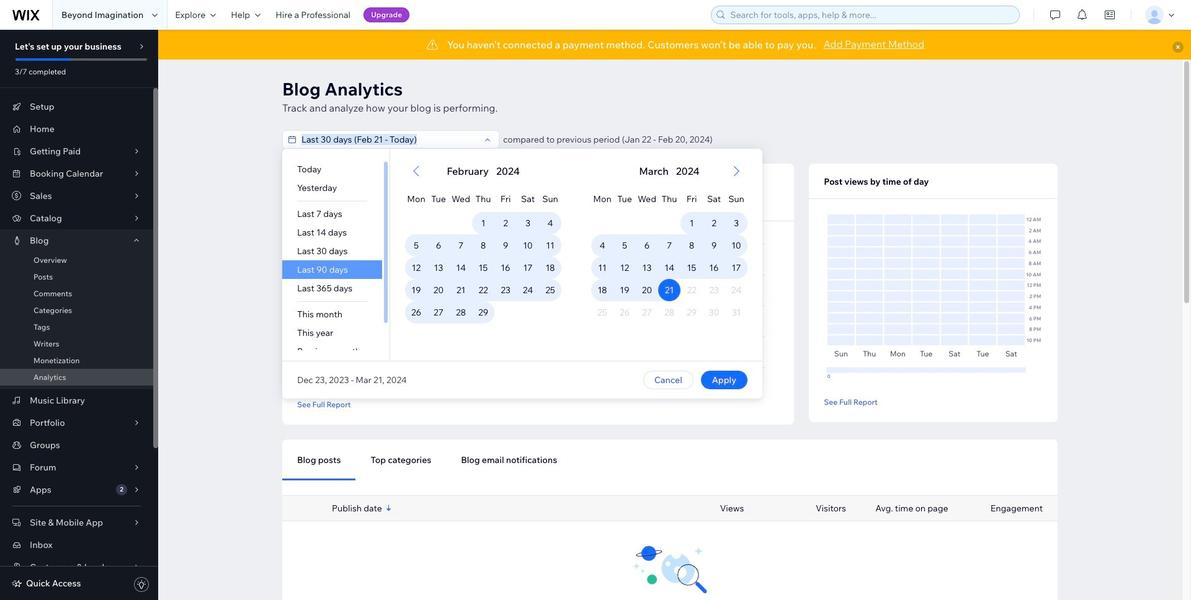 Task type: vqa. For each thing, say whether or not it's contained in the screenshot.
blog overview.dealer.customize post page.title image
no



Task type: locate. For each thing, give the bounding box(es) containing it.
alert
[[158, 30, 1191, 60], [443, 164, 524, 179], [635, 164, 703, 179]]

grid
[[390, 149, 576, 361], [576, 149, 762, 361]]

None field
[[298, 131, 480, 148]]

row group
[[390, 212, 576, 361], [576, 212, 762, 361]]

sidebar element
[[0, 30, 158, 601]]

row
[[405, 182, 561, 212], [591, 182, 748, 212], [405, 212, 561, 235], [591, 212, 748, 235], [405, 235, 561, 257], [591, 235, 748, 257], [405, 257, 561, 279], [591, 257, 748, 279], [405, 279, 561, 302], [591, 279, 748, 302], [405, 302, 561, 324], [591, 302, 748, 324], [405, 324, 561, 346]]

1 grid from the left
[[390, 149, 576, 361]]

list box
[[282, 160, 390, 361]]



Task type: describe. For each thing, give the bounding box(es) containing it.
2 row group from the left
[[576, 212, 762, 361]]

thursday, march 21, 2024 cell
[[658, 279, 681, 302]]

Search for tools, apps, help & more... field
[[727, 6, 1016, 24]]

2 grid from the left
[[576, 149, 762, 361]]

1 row group from the left
[[390, 212, 576, 361]]



